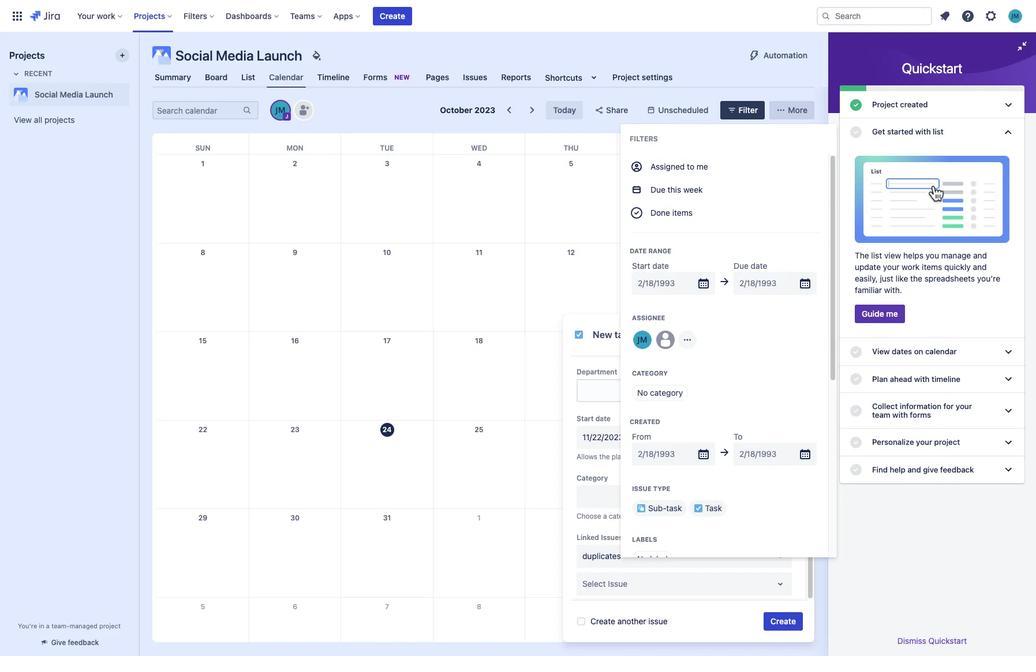 Task type: describe. For each thing, give the bounding box(es) containing it.
planned
[[612, 453, 638, 461]]

created
[[901, 100, 928, 109]]

1 horizontal spatial issue
[[632, 485, 652, 492]]

add to starred image
[[126, 88, 140, 102]]

primary element
[[7, 0, 817, 32]]

calendar
[[926, 347, 957, 357]]

feedback inside button
[[68, 639, 99, 647]]

7
[[385, 603, 389, 611]]

fri
[[658, 144, 669, 152]]

row containing 5
[[157, 598, 802, 657]]

checked image for personalize
[[849, 436, 863, 450]]

dismiss quickstart link
[[898, 636, 967, 646]]

5 for rightmost 5 link
[[569, 159, 574, 168]]

give feedback button
[[33, 633, 106, 653]]

range
[[649, 247, 672, 254]]

11
[[476, 248, 483, 257]]

1 horizontal spatial 1 link
[[470, 510, 489, 528]]

assigned
[[651, 162, 685, 172]]

timeline
[[932, 375, 961, 384]]

chevron image for timeline
[[1002, 373, 1016, 386]]

date
[[630, 247, 647, 254]]

tab list containing calendar
[[146, 67, 822, 88]]

27
[[659, 426, 668, 434]]

find help and give feedback
[[873, 465, 974, 474]]

the inside the list view helps you manage and update your work items quickly and easily, just like the spreadsheets you're familiar with.
[[911, 274, 923, 284]]

settings image
[[985, 9, 998, 23]]

project for project settings
[[613, 72, 640, 82]]

automation image
[[748, 49, 762, 62]]

unscheduled
[[658, 105, 709, 115]]

dates
[[892, 347, 913, 357]]

20 link
[[654, 332, 673, 351]]

chevron image for find help and give feedback
[[1002, 463, 1016, 477]]

create button inside primary element
[[373, 7, 412, 25]]

24
[[383, 426, 392, 434]]

items inside button
[[673, 208, 693, 218]]

2/18/1993 for from
[[638, 449, 675, 459]]

issues inside tab list
[[463, 72, 488, 82]]

dashboards
[[226, 11, 272, 21]]

0 vertical spatial launch
[[257, 47, 302, 64]]

15
[[199, 337, 207, 346]]

a right 'using'
[[659, 512, 663, 521]]

chevron image inside personalize your project dropdown button
[[1002, 436, 1016, 450]]

Search calendar text field
[[154, 102, 241, 118]]

linked issues
[[577, 534, 623, 542]]

personalize your project button
[[840, 429, 1025, 457]]

tue link
[[378, 133, 397, 154]]

0 horizontal spatial issue
[[608, 579, 628, 589]]

your inside the list view helps you manage and update your work items quickly and easily, just like the spreadsheets you're familiar with.
[[883, 262, 900, 272]]

25 link
[[470, 421, 489, 439]]

filter button
[[720, 101, 765, 120]]

easily,
[[855, 274, 878, 284]]

minimize image
[[1016, 39, 1030, 53]]

mon
[[287, 144, 304, 152]]

1 vertical spatial 9
[[569, 603, 574, 611]]

your
[[77, 11, 95, 21]]

guide me button
[[855, 305, 905, 324]]

19
[[567, 337, 575, 346]]

0 horizontal spatial projects
[[9, 50, 45, 61]]

1 horizontal spatial 6 link
[[654, 155, 673, 173]]

board
[[205, 72, 228, 82]]

column header inside grid
[[709, 133, 802, 154]]

2/18/1993 for start date
[[638, 278, 675, 288]]

8 for the rightmost the "8" link
[[477, 603, 482, 611]]

another
[[618, 617, 646, 627]]

summary
[[155, 72, 191, 82]]

started
[[888, 127, 914, 136]]

checked image for plan
[[849, 373, 863, 386]]

just
[[880, 274, 894, 284]]

checked image for project
[[849, 98, 863, 112]]

new for new
[[395, 73, 410, 81]]

labels
[[632, 536, 657, 543]]

fri link
[[656, 133, 671, 154]]

start date for 11/22/2023
[[577, 415, 611, 423]]

18
[[475, 337, 483, 346]]

apps button
[[330, 7, 365, 25]]

filters inside filters dropdown button
[[184, 11, 207, 21]]

department
[[577, 368, 618, 377]]

1 horizontal spatial social
[[176, 47, 213, 64]]

sub-
[[649, 504, 667, 513]]

1 vertical spatial create button
[[764, 613, 803, 631]]

1 vertical spatial social
[[35, 90, 58, 99]]

2 horizontal spatial create
[[771, 617, 796, 627]]

13 link
[[654, 244, 673, 262]]

0 horizontal spatial 1
[[201, 159, 205, 168]]

week
[[684, 185, 703, 195]]

task button
[[689, 500, 727, 517]]

team-
[[51, 623, 70, 630]]

of
[[709, 453, 716, 461]]

start for 2/18/1993
[[632, 261, 651, 271]]

plan ahead with timeline button
[[840, 366, 1025, 393]]

0 vertical spatial 8 link
[[194, 244, 212, 262]]

date range
[[630, 247, 672, 254]]

familiar
[[855, 286, 882, 295]]

row containing 1
[[157, 155, 802, 243]]

due date
[[734, 261, 768, 271]]

25
[[475, 426, 484, 434]]

row containing sun
[[157, 133, 802, 154]]

calendar
[[269, 72, 304, 82]]

Department text field
[[578, 381, 791, 401]]

1 vertical spatial media
[[60, 90, 83, 99]]

29
[[198, 514, 207, 523]]

31 link
[[378, 510, 396, 528]]

more button
[[770, 101, 815, 120]]

0 horizontal spatial 3 link
[[378, 155, 396, 173]]

22
[[199, 426, 207, 434]]

assignee
[[632, 314, 666, 321]]

picker
[[687, 512, 707, 521]]

no category button
[[632, 385, 689, 401]]

mon link
[[284, 133, 306, 154]]

assigned to me
[[651, 162, 708, 172]]

0 horizontal spatial launch
[[85, 90, 113, 99]]

1 vertical spatial 1
[[478, 514, 481, 523]]

no category
[[638, 388, 683, 398]]

0 vertical spatial me
[[697, 162, 708, 172]]

6 for the 6 link to the right
[[661, 159, 666, 168]]

a left 'piece'
[[684, 453, 688, 461]]

1 horizontal spatial to
[[735, 453, 741, 461]]

1 vertical spatial the
[[600, 453, 610, 461]]

start
[[640, 453, 655, 461]]

list inside get started with list dropdown button
[[933, 127, 944, 136]]

duplicates
[[583, 552, 621, 561]]

thu link
[[562, 133, 581, 154]]

1 vertical spatial category
[[609, 512, 638, 521]]

start for 11/22/2023
[[577, 415, 594, 423]]

1 horizontal spatial create
[[591, 617, 616, 627]]

0 vertical spatial 9 link
[[286, 244, 304, 262]]

piece
[[690, 453, 707, 461]]

due for due this week
[[651, 185, 666, 195]]

0 vertical spatial jeremy miller image
[[271, 101, 290, 120]]

unassigned image
[[657, 331, 675, 349]]

choose
[[577, 512, 602, 521]]

16 link
[[286, 332, 304, 351]]

new task image
[[575, 330, 584, 340]]

guide me
[[862, 309, 898, 319]]

created
[[630, 418, 660, 425]]

with for started
[[916, 127, 931, 136]]

8 for the top the "8" link
[[201, 248, 205, 257]]

2023
[[475, 105, 496, 115]]

the list view helps you manage and update your work items quickly and easily, just like the spreadsheets you're familiar with.
[[855, 251, 1001, 295]]

0 vertical spatial quickstart
[[902, 60, 963, 76]]

notifications image
[[938, 9, 952, 23]]

label
[[650, 554, 668, 564]]

1 vertical spatial issues
[[601, 534, 623, 542]]

29 link
[[194, 510, 212, 528]]

1 horizontal spatial me
[[887, 309, 898, 319]]

teams
[[290, 11, 315, 21]]

reports
[[501, 72, 531, 82]]

10
[[383, 248, 391, 257]]

like
[[896, 274, 909, 284]]

checked image for get
[[849, 125, 863, 139]]

with.
[[885, 286, 903, 295]]

23
[[291, 426, 300, 434]]

10 link
[[378, 244, 396, 262]]

create another issue
[[591, 617, 668, 627]]

to inside button
[[687, 162, 695, 172]]

view for view all projects
[[14, 115, 32, 125]]

work for allows the planned start date for a piece of work to be set.
[[717, 453, 733, 461]]

chevron image for project created
[[1002, 98, 1016, 112]]

spreadsheets
[[925, 274, 975, 284]]



Task type: vqa. For each thing, say whether or not it's contained in the screenshot.
personalize your project dropdown button
yes



Task type: locate. For each thing, give the bounding box(es) containing it.
16
[[291, 337, 299, 346]]

new for new task
[[593, 329, 613, 340]]

3 down tue
[[385, 159, 389, 168]]

1 vertical spatial for
[[673, 453, 682, 461]]

chevron image for get started with list
[[1002, 125, 1016, 139]]

6 for the bottom the 6 link
[[293, 603, 297, 611]]

checked image down guide
[[849, 345, 863, 359]]

2 row from the top
[[157, 155, 802, 243]]

issues up october 2023
[[463, 72, 488, 82]]

new right new task icon
[[593, 329, 613, 340]]

create right apps dropdown button
[[380, 11, 405, 21]]

1 horizontal spatial 5 link
[[562, 155, 581, 173]]

0 vertical spatial with
[[916, 127, 931, 136]]

your inside personalize your project dropdown button
[[917, 438, 933, 447]]

create inside primary element
[[380, 11, 405, 21]]

1 vertical spatial checked image
[[849, 345, 863, 359]]

projects up sidebar navigation icon at the left top
[[134, 11, 165, 21]]

3 for the bottom "3" link
[[661, 514, 666, 523]]

a right in
[[46, 623, 50, 630]]

social
[[176, 47, 213, 64], [35, 90, 58, 99]]

give
[[923, 465, 939, 474]]

project inside dropdown button
[[935, 438, 960, 447]]

checked image left project created in the top of the page
[[849, 98, 863, 112]]

projects up recent
[[9, 50, 45, 61]]

with inside collect information for your team with forms
[[893, 411, 908, 420]]

0 vertical spatial 6 link
[[654, 155, 673, 173]]

1 horizontal spatial 1
[[478, 514, 481, 523]]

0 vertical spatial 6
[[661, 159, 666, 168]]

task for new task
[[615, 329, 633, 340]]

give feedback
[[51, 639, 99, 647]]

no label
[[638, 554, 668, 564]]

1 horizontal spatial project
[[873, 100, 898, 109]]

work right your
[[97, 11, 115, 21]]

chevron image inside 'project created' dropdown button
[[1002, 98, 1016, 112]]

project right managed
[[99, 623, 121, 630]]

feedback right the give
[[941, 465, 974, 474]]

row containing 15
[[157, 332, 802, 421]]

create left another
[[591, 617, 616, 627]]

1 horizontal spatial create button
[[764, 613, 803, 631]]

timeline link
[[315, 67, 352, 88]]

1 chevron image from the top
[[1002, 98, 1016, 112]]

for left 'piece'
[[673, 453, 682, 461]]

31
[[383, 514, 391, 523]]

quickstart right dismiss
[[929, 636, 967, 646]]

0 vertical spatial checked image
[[849, 98, 863, 112]]

with right "team"
[[893, 411, 908, 420]]

1 vertical spatial 5
[[201, 603, 205, 611]]

project up "find help and give feedback" dropdown button
[[935, 438, 960, 447]]

the right allows
[[600, 453, 610, 461]]

checked image left plan
[[849, 373, 863, 386]]

grid
[[157, 133, 802, 657]]

0 vertical spatial category
[[650, 388, 683, 398]]

with for ahead
[[915, 375, 930, 384]]

new inside tab list
[[395, 73, 410, 81]]

2 checked image from the top
[[849, 345, 863, 359]]

items inside the list view helps you manage and update your work items quickly and easily, just like the spreadsheets you're familiar with.
[[922, 262, 943, 272]]

1 chevron image from the top
[[1002, 373, 1016, 386]]

add people image
[[297, 103, 311, 117]]

1 vertical spatial start date
[[577, 415, 611, 423]]

category inside button
[[650, 388, 683, 398]]

no for no label
[[638, 554, 648, 564]]

type
[[654, 485, 671, 492]]

0 horizontal spatial task
[[615, 329, 633, 340]]

sun link
[[193, 133, 213, 154]]

23 link
[[286, 421, 304, 439]]

1 horizontal spatial project
[[935, 438, 960, 447]]

1 vertical spatial quickstart
[[929, 636, 967, 646]]

30
[[291, 514, 300, 523]]

work down the helps
[[902, 262, 920, 272]]

work inside the list view helps you manage and update your work items quickly and easily, just like the spreadsheets you're familiar with.
[[902, 262, 920, 272]]

0 vertical spatial no
[[638, 388, 648, 398]]

21 cell
[[709, 332, 802, 421]]

chevron image inside view dates on calendar dropdown button
[[1002, 345, 1016, 359]]

no up created
[[638, 388, 648, 398]]

start date down date range
[[632, 261, 669, 271]]

1 vertical spatial view
[[873, 347, 890, 357]]

8
[[201, 248, 205, 257], [477, 603, 482, 611]]

start up 11/22/2023
[[577, 415, 594, 423]]

3 chevron image from the top
[[1002, 436, 1016, 450]]

6 row from the top
[[157, 509, 802, 598]]

2/18/1993 down 'due date'
[[740, 278, 777, 288]]

3 checked image from the top
[[849, 404, 863, 418]]

share button
[[588, 101, 635, 120]]

2 vertical spatial checked image
[[849, 463, 863, 477]]

0 vertical spatial issues
[[463, 72, 488, 82]]

category up no category button
[[632, 369, 668, 377]]

0 horizontal spatial create button
[[373, 7, 412, 25]]

task for sub-task
[[667, 504, 682, 513]]

18 link
[[470, 332, 489, 351]]

wed
[[471, 144, 487, 152]]

quickly
[[945, 262, 971, 272]]

issues up duplicates
[[601, 534, 623, 542]]

me right guide
[[887, 309, 898, 319]]

1 vertical spatial issue
[[608, 579, 628, 589]]

chevron image for view dates on calendar
[[1002, 345, 1016, 359]]

project inside tab list
[[613, 72, 640, 82]]

list up update
[[872, 251, 882, 261]]

checked image
[[849, 98, 863, 112], [849, 345, 863, 359], [849, 463, 863, 477]]

1 horizontal spatial 3
[[661, 514, 666, 523]]

3 chevron image from the top
[[1002, 345, 1016, 359]]

0 vertical spatial projects
[[134, 11, 165, 21]]

create button right apps dropdown button
[[373, 7, 412, 25]]

checked image inside collect information for your team with forms dropdown button
[[849, 404, 863, 418]]

feedback inside dropdown button
[[941, 465, 974, 474]]

october
[[440, 105, 473, 115]]

0 horizontal spatial start
[[577, 415, 594, 423]]

and right manage
[[974, 251, 988, 261]]

1 vertical spatial 8 link
[[470, 598, 489, 617]]

0 vertical spatial the
[[911, 274, 923, 284]]

2/18/1993 for to
[[740, 449, 777, 459]]

0 vertical spatial 1
[[201, 159, 205, 168]]

1 horizontal spatial new
[[593, 329, 613, 340]]

start down date
[[632, 261, 651, 271]]

sub-task button
[[632, 500, 687, 517]]

projects button
[[130, 7, 177, 25]]

issue left type
[[632, 485, 652, 492]]

teams button
[[287, 7, 327, 25]]

category down allows
[[577, 474, 608, 483]]

open image
[[774, 550, 788, 564]]

20
[[659, 337, 668, 346]]

0 vertical spatial 1 link
[[194, 155, 212, 173]]

previous month image
[[503, 103, 516, 117]]

0 vertical spatial and
[[974, 251, 988, 261]]

jira image
[[30, 9, 60, 23], [30, 9, 60, 23]]

checked image left 'personalize'
[[849, 436, 863, 450]]

1 vertical spatial your
[[956, 402, 972, 411]]

search image
[[822, 11, 831, 21]]

due left this
[[651, 185, 666, 195]]

0 vertical spatial start date
[[632, 261, 669, 271]]

a right choose
[[603, 512, 607, 521]]

1 vertical spatial filters
[[630, 135, 658, 143]]

row containing 29
[[157, 509, 802, 598]]

forms
[[910, 411, 931, 420]]

shortcuts
[[545, 72, 583, 82]]

dismiss
[[898, 636, 927, 646]]

row containing 8
[[157, 243, 802, 332]]

issues link
[[461, 67, 490, 88]]

due for due date
[[734, 261, 749, 271]]

0 horizontal spatial 5
[[201, 603, 205, 611]]

1 horizontal spatial due
[[734, 261, 749, 271]]

1 horizontal spatial 8 link
[[470, 598, 489, 617]]

project left "settings"
[[613, 72, 640, 82]]

9 link
[[286, 244, 304, 262], [562, 598, 581, 617]]

open image
[[774, 578, 788, 591]]

chevron image inside collect information for your team with forms dropdown button
[[1002, 404, 1016, 418]]

1 horizontal spatial social media launch
[[176, 47, 302, 64]]

1 checked image from the top
[[849, 125, 863, 139]]

1 horizontal spatial work
[[717, 453, 733, 461]]

view left dates
[[873, 347, 890, 357]]

social media launch up view all projects link on the top of page
[[35, 90, 113, 99]]

3 row from the top
[[157, 243, 802, 332]]

category
[[632, 369, 668, 377], [577, 474, 608, 483]]

checked image inside "find help and give feedback" dropdown button
[[849, 463, 863, 477]]

checked image inside plan ahead with timeline dropdown button
[[849, 373, 863, 386]]

view
[[14, 115, 32, 125], [873, 347, 890, 357]]

new
[[395, 73, 410, 81], [593, 329, 613, 340]]

checked image for find
[[849, 463, 863, 477]]

with right ahead
[[915, 375, 930, 384]]

and left the give
[[908, 465, 921, 474]]

7 row from the top
[[157, 598, 802, 657]]

task inside button
[[667, 504, 682, 513]]

category for linked issues
[[577, 474, 608, 483]]

view inside dropdown button
[[873, 347, 890, 357]]

1 vertical spatial start
[[577, 415, 594, 423]]

new right forms
[[395, 73, 410, 81]]

with
[[916, 127, 931, 136], [915, 375, 930, 384], [893, 411, 908, 420]]

0 horizontal spatial media
[[60, 90, 83, 99]]

26 link
[[562, 421, 581, 439]]

start date up 11/22/2023
[[577, 415, 611, 423]]

social down recent
[[35, 90, 58, 99]]

collapse recent projects image
[[9, 67, 23, 81]]

project up get
[[873, 100, 898, 109]]

create button down open icon on the bottom of the page
[[764, 613, 803, 631]]

list inside the list view helps you manage and update your work items quickly and easily, just like the spreadsheets you're familiar with.
[[872, 251, 882, 261]]

social up summary
[[176, 47, 213, 64]]

1 horizontal spatial projects
[[134, 11, 165, 21]]

filter
[[739, 105, 758, 115]]

2 horizontal spatial your
[[956, 402, 972, 411]]

create project image
[[118, 51, 127, 60]]

1 horizontal spatial jeremy miller image
[[633, 331, 652, 349]]

1 no from the top
[[638, 388, 648, 398]]

column header
[[709, 133, 802, 154]]

your inside collect information for your team with forms
[[956, 402, 972, 411]]

progress bar
[[840, 85, 1025, 91]]

3 link
[[378, 155, 396, 173], [654, 510, 673, 528]]

4
[[477, 159, 482, 168]]

work inside popup button
[[97, 11, 115, 21]]

1 vertical spatial to
[[735, 453, 741, 461]]

0 vertical spatial chevron image
[[1002, 373, 1016, 386]]

quickstart up 'project created' dropdown button
[[902, 60, 963, 76]]

row containing 22
[[157, 421, 802, 509]]

0 horizontal spatial filters
[[184, 11, 207, 21]]

find
[[873, 465, 888, 474]]

your profile and settings image
[[1009, 9, 1023, 23]]

appswitcher icon image
[[10, 9, 24, 23]]

sun
[[195, 144, 210, 152]]

chevron image
[[1002, 98, 1016, 112], [1002, 125, 1016, 139], [1002, 345, 1016, 359], [1002, 463, 1016, 477]]

help image
[[961, 9, 975, 23]]

jeremy miller image left "add people" icon
[[271, 101, 290, 120]]

0 horizontal spatial category
[[609, 512, 638, 521]]

sidebar navigation image
[[126, 46, 151, 69]]

1 horizontal spatial launch
[[257, 47, 302, 64]]

items down you on the right of page
[[922, 262, 943, 272]]

banner
[[0, 0, 1037, 32]]

0 vertical spatial 8
[[201, 248, 205, 257]]

row
[[157, 133, 802, 154], [157, 155, 802, 243], [157, 243, 802, 332], [157, 332, 802, 421], [157, 421, 802, 509], [157, 509, 802, 598], [157, 598, 802, 657]]

1 horizontal spatial 9
[[569, 603, 574, 611]]

4 row from the top
[[157, 332, 802, 421]]

0 horizontal spatial 5 link
[[194, 598, 212, 617]]

projects inside projects dropdown button
[[134, 11, 165, 21]]

list
[[241, 72, 255, 82]]

jeremy miller image left 20
[[633, 331, 652, 349]]

1 vertical spatial and
[[973, 262, 987, 272]]

1
[[201, 159, 205, 168], [478, 514, 481, 523]]

recent
[[24, 69, 52, 78]]

2 chevron image from the top
[[1002, 404, 1016, 418]]

0 vertical spatial project
[[935, 438, 960, 447]]

0 vertical spatial project
[[613, 72, 640, 82]]

2/18/1993
[[638, 278, 675, 288], [740, 278, 777, 288], [638, 449, 675, 459], [740, 449, 777, 459]]

1 horizontal spatial issues
[[601, 534, 623, 542]]

0 horizontal spatial items
[[673, 208, 693, 218]]

1 horizontal spatial category
[[650, 388, 683, 398]]

chevron image inside get started with list dropdown button
[[1002, 125, 1016, 139]]

4 checked image from the top
[[849, 436, 863, 450]]

1 vertical spatial 6 link
[[286, 598, 304, 617]]

wed link
[[469, 133, 490, 154]]

popup
[[665, 512, 685, 521]]

project settings
[[613, 72, 673, 82]]

filters right projects dropdown button
[[184, 11, 207, 21]]

1 horizontal spatial for
[[944, 402, 954, 411]]

with right started
[[916, 127, 931, 136]]

filters
[[184, 11, 207, 21], [630, 135, 658, 143]]

no left label
[[638, 554, 648, 564]]

you're
[[18, 623, 37, 630]]

find help and give feedback button
[[840, 457, 1025, 484]]

items right done
[[673, 208, 693, 218]]

checked image inside personalize your project dropdown button
[[849, 436, 863, 450]]

me up week
[[697, 162, 708, 172]]

feedback down managed
[[68, 639, 99, 647]]

and up you're
[[973, 262, 987, 272]]

today button
[[546, 101, 583, 120]]

media up list
[[216, 47, 254, 64]]

to right assigned
[[687, 162, 695, 172]]

category for created
[[632, 369, 668, 377]]

1 vertical spatial work
[[902, 262, 920, 272]]

0 vertical spatial filters
[[184, 11, 207, 21]]

1 vertical spatial jeremy miller image
[[633, 331, 652, 349]]

5 row from the top
[[157, 421, 802, 509]]

project inside dropdown button
[[873, 100, 898, 109]]

4 chevron image from the top
[[1002, 463, 1016, 477]]

2/18/1993 for due date
[[740, 278, 777, 288]]

1 vertical spatial with
[[915, 375, 930, 384]]

Search field
[[817, 7, 933, 25]]

task
[[705, 504, 722, 513]]

chevron image inside "find help and give feedback" dropdown button
[[1002, 463, 1016, 477]]

checked image inside 'project created' dropdown button
[[849, 98, 863, 112]]

1 checked image from the top
[[849, 98, 863, 112]]

shortcuts button
[[543, 67, 604, 88]]

1 vertical spatial due
[[734, 261, 749, 271]]

due inside due this week button
[[651, 185, 666, 195]]

6 link
[[654, 155, 673, 173], [286, 598, 304, 617]]

1 vertical spatial 3 link
[[654, 510, 673, 528]]

social media launch inside social media launch link
[[35, 90, 113, 99]]

category up created
[[650, 388, 683, 398]]

1 row from the top
[[157, 133, 802, 154]]

17
[[383, 337, 391, 346]]

grid containing sun
[[157, 133, 802, 657]]

2/18/1993 down from
[[638, 449, 675, 459]]

clear image
[[777, 433, 787, 442]]

3 for leftmost "3" link
[[385, 159, 389, 168]]

give
[[51, 639, 66, 647]]

list down 'project created' dropdown button
[[933, 127, 944, 136]]

tab list
[[146, 67, 822, 88]]

0 horizontal spatial me
[[697, 162, 708, 172]]

from
[[632, 432, 651, 441]]

0 vertical spatial feedback
[[941, 465, 974, 474]]

0 horizontal spatial 9 link
[[286, 244, 304, 262]]

0 horizontal spatial 6 link
[[286, 598, 304, 617]]

0 horizontal spatial category
[[577, 474, 608, 483]]

checked image
[[849, 125, 863, 139], [849, 373, 863, 386], [849, 404, 863, 418], [849, 436, 863, 450]]

be
[[743, 453, 752, 461]]

unscheduled button
[[640, 101, 716, 120]]

1 vertical spatial items
[[922, 262, 943, 272]]

on
[[915, 347, 924, 357]]

2 chevron image from the top
[[1002, 125, 1016, 139]]

0 horizontal spatial 9
[[293, 248, 297, 257]]

0 vertical spatial items
[[673, 208, 693, 218]]

for inside collect information for your team with forms
[[944, 402, 954, 411]]

launch left add to starred image
[[85, 90, 113, 99]]

settings
[[642, 72, 673, 82]]

checked image for view
[[849, 345, 863, 359]]

media up view all projects link on the top of page
[[60, 90, 83, 99]]

0 vertical spatial issue
[[632, 485, 652, 492]]

0 vertical spatial social media launch
[[176, 47, 302, 64]]

update
[[855, 262, 881, 272]]

1 vertical spatial 8
[[477, 603, 482, 611]]

banner containing your work
[[0, 0, 1037, 32]]

create down open icon on the bottom of the page
[[771, 617, 796, 627]]

pages
[[426, 72, 449, 82]]

category left 'using'
[[609, 512, 638, 521]]

2 checked image from the top
[[849, 373, 863, 386]]

the
[[911, 274, 923, 284], [600, 453, 610, 461]]

dashboards button
[[222, 7, 283, 25]]

launch up calendar
[[257, 47, 302, 64]]

select issue
[[583, 579, 628, 589]]

0 vertical spatial create button
[[373, 7, 412, 25]]

manage
[[942, 251, 971, 261]]

summary link
[[152, 67, 193, 88]]

27 link
[[654, 421, 673, 439]]

0 horizontal spatial work
[[97, 11, 115, 21]]

to left be
[[735, 453, 741, 461]]

2/18/1993 down to
[[740, 449, 777, 459]]

next month image
[[526, 103, 540, 117]]

checked image left "team"
[[849, 404, 863, 418]]

checked image left get
[[849, 125, 863, 139]]

1 horizontal spatial 9 link
[[562, 598, 581, 617]]

using
[[640, 512, 657, 521]]

13
[[659, 248, 667, 257]]

view all projects link
[[9, 110, 129, 131]]

your down view
[[883, 262, 900, 272]]

checked image for collect
[[849, 404, 863, 418]]

1 horizontal spatial list
[[933, 127, 944, 136]]

1 vertical spatial new
[[593, 329, 613, 340]]

sub-task
[[649, 504, 682, 513]]

17 link
[[378, 332, 396, 351]]

issue right select
[[608, 579, 628, 589]]

2/18/1993 down 13 "link"
[[638, 278, 675, 288]]

your down timeline
[[956, 402, 972, 411]]

Select Issue text field
[[583, 579, 585, 590]]

0 horizontal spatial 6
[[293, 603, 297, 611]]

start date for 2/18/1993
[[632, 261, 669, 271]]

your up the find help and give feedback
[[917, 438, 933, 447]]

project for project created
[[873, 100, 898, 109]]

view left all
[[14, 115, 32, 125]]

the right like
[[911, 274, 923, 284]]

social media launch up list
[[176, 47, 302, 64]]

work for the list view helps you manage and update your work items quickly and easily, just like the spreadsheets you're familiar with.
[[902, 262, 920, 272]]

1 horizontal spatial 3 link
[[654, 510, 673, 528]]

chevron image inside plan ahead with timeline dropdown button
[[1002, 373, 1016, 386]]

Linked Issues text field
[[583, 551, 585, 563]]

0 vertical spatial media
[[216, 47, 254, 64]]

3 checked image from the top
[[849, 463, 863, 477]]

list
[[933, 127, 944, 136], [872, 251, 882, 261]]

team
[[873, 411, 891, 420]]

for down timeline
[[944, 402, 954, 411]]

chevron image
[[1002, 373, 1016, 386], [1002, 404, 1016, 418], [1002, 436, 1016, 450]]

forms
[[364, 72, 388, 82]]

no label button
[[632, 551, 673, 567]]

filters up the fri
[[630, 135, 658, 143]]

jeremy miller image
[[271, 101, 290, 120], [633, 331, 652, 349]]

0 horizontal spatial 8 link
[[194, 244, 212, 262]]

0 vertical spatial category
[[632, 369, 668, 377]]

due down done items button
[[734, 261, 749, 271]]

1 vertical spatial project
[[99, 623, 121, 630]]

0 vertical spatial for
[[944, 402, 954, 411]]

and inside dropdown button
[[908, 465, 921, 474]]

view for view dates on calendar
[[873, 347, 890, 357]]

set background color image
[[309, 49, 323, 62]]

checked image left find
[[849, 463, 863, 477]]

chevron image for your
[[1002, 404, 1016, 418]]

5 for the leftmost 5 link
[[201, 603, 205, 611]]

work right of
[[717, 453, 733, 461]]

board link
[[203, 67, 230, 88]]

unscheduled image
[[647, 106, 656, 115]]

3 down sub-task
[[661, 514, 666, 523]]

2 no from the top
[[638, 554, 648, 564]]

checked image inside view dates on calendar dropdown button
[[849, 345, 863, 359]]

0 horizontal spatial for
[[673, 453, 682, 461]]

no for no category
[[638, 388, 648, 398]]

0 vertical spatial to
[[687, 162, 695, 172]]

view dates on calendar
[[873, 347, 957, 357]]

start date
[[632, 261, 669, 271], [577, 415, 611, 423]]

0 horizontal spatial social media launch
[[35, 90, 113, 99]]



